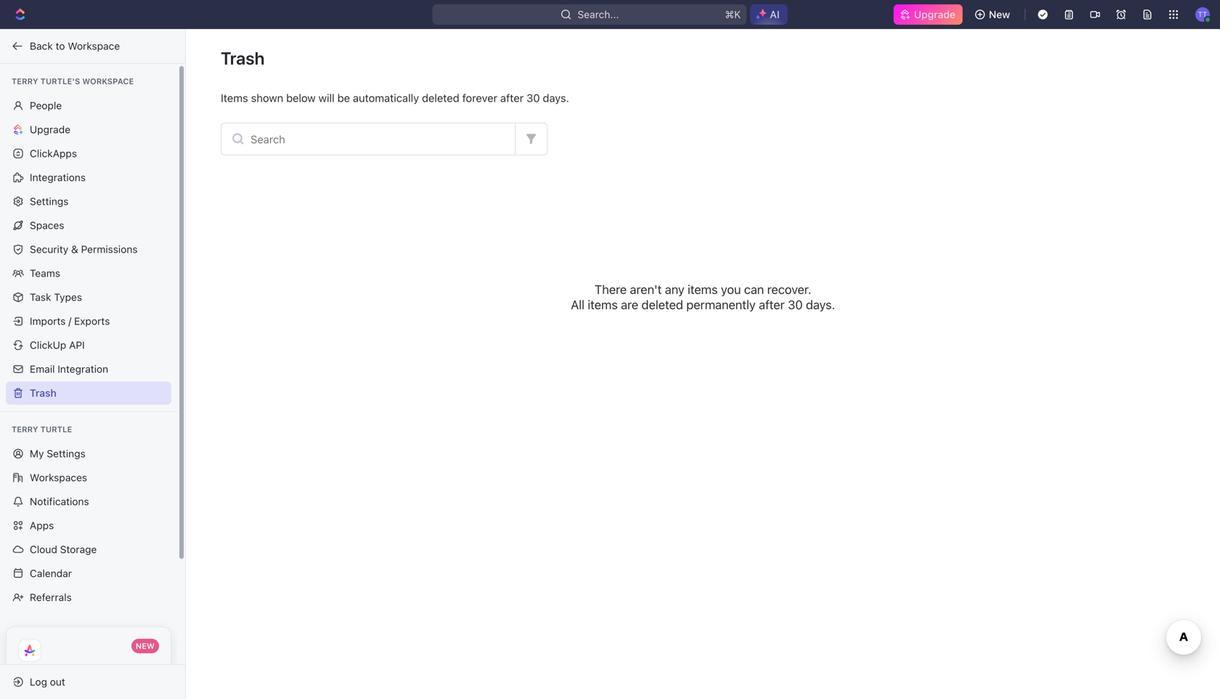 Task type: describe. For each thing, give the bounding box(es) containing it.
imports / exports link
[[6, 310, 171, 333]]

0 vertical spatial 30
[[527, 92, 540, 104]]

imports / exports
[[30, 315, 110, 327]]

/
[[68, 315, 71, 327]]

task types link
[[6, 286, 171, 309]]

teams link
[[6, 262, 171, 285]]

my settings link
[[6, 443, 171, 466]]

terry for my settings
[[12, 425, 38, 435]]

are
[[621, 298, 639, 312]]

ai button
[[751, 4, 788, 25]]

30 inside there aren't any items you can recover. all items are deleted permanently after 30 days.
[[788, 298, 803, 312]]

there aren't any items you can recover. all items are deleted permanently after 30 days.
[[571, 282, 836, 312]]

1 vertical spatial new
[[136, 642, 155, 651]]

terry turtle's workspace
[[12, 77, 134, 86]]

0 vertical spatial upgrade link
[[894, 4, 963, 25]]

people link
[[6, 94, 171, 117]]

people
[[30, 100, 62, 112]]

permissions
[[81, 243, 138, 255]]

0 horizontal spatial days.
[[543, 92, 569, 104]]

apps
[[30, 520, 54, 532]]

log out
[[30, 676, 65, 688]]

tt button
[[1192, 3, 1215, 26]]

workspaces link
[[6, 466, 171, 490]]

be
[[338, 92, 350, 104]]

task types
[[30, 291, 82, 303]]

calendar
[[30, 568, 72, 580]]

to
[[56, 40, 65, 52]]

integrations
[[30, 171, 86, 183]]

1 vertical spatial upgrade link
[[6, 118, 171, 141]]

items
[[221, 92, 248, 104]]

referrals
[[30, 592, 72, 604]]

security & permissions link
[[6, 238, 171, 261]]

upgrade for upgrade link to the bottom
[[30, 124, 70, 136]]

email integration
[[30, 363, 108, 375]]

terry for people
[[12, 77, 38, 86]]

integration
[[58, 363, 108, 375]]

all
[[571, 298, 585, 312]]

api
[[69, 339, 85, 351]]

log out button
[[6, 671, 173, 694]]

1 vertical spatial items
[[588, 298, 618, 312]]

0 horizontal spatial after
[[501, 92, 524, 104]]

recover.
[[768, 282, 812, 297]]

imports
[[30, 315, 66, 327]]

email
[[30, 363, 55, 375]]

below
[[286, 92, 316, 104]]

apps link
[[6, 514, 171, 538]]

turtle's
[[40, 77, 80, 86]]

clickup api link
[[6, 334, 171, 357]]

clickapps link
[[6, 142, 171, 165]]

back to workspace button
[[6, 35, 172, 58]]

notifications link
[[6, 490, 171, 514]]

0 vertical spatial items
[[688, 282, 718, 297]]



Task type: vqa. For each thing, say whether or not it's contained in the screenshot.
the top to do cell
no



Task type: locate. For each thing, give the bounding box(es) containing it.
clickup api
[[30, 339, 85, 351]]

turtle
[[40, 425, 72, 435]]

upgrade
[[914, 8, 956, 20], [30, 124, 70, 136]]

⌘k
[[725, 8, 741, 20]]

deleted inside there aren't any items you can recover. all items are deleted permanently after 30 days.
[[642, 298, 684, 312]]

clickapps
[[30, 148, 77, 159]]

after inside there aren't any items you can recover. all items are deleted permanently after 30 days.
[[759, 298, 785, 312]]

Search text field
[[222, 124, 515, 155]]

1 vertical spatial days.
[[806, 298, 836, 312]]

settings inside "link"
[[30, 195, 69, 207]]

any
[[665, 282, 685, 297]]

upgrade up clickapps
[[30, 124, 70, 136]]

0 horizontal spatial deleted
[[422, 92, 460, 104]]

0 vertical spatial workspace
[[68, 40, 120, 52]]

1 vertical spatial upgrade
[[30, 124, 70, 136]]

new inside button
[[989, 8, 1011, 20]]

cloud storage link
[[6, 538, 171, 562]]

workspace
[[68, 40, 120, 52], [82, 77, 134, 86]]

1 horizontal spatial new
[[989, 8, 1011, 20]]

items shown below will be automatically deleted forever after 30 days.
[[221, 92, 569, 104]]

0 horizontal spatial trash
[[30, 387, 56, 399]]

integrations link
[[6, 166, 171, 189]]

forever
[[463, 92, 498, 104]]

1 horizontal spatial upgrade
[[914, 8, 956, 20]]

&
[[71, 243, 78, 255]]

0 horizontal spatial upgrade
[[30, 124, 70, 136]]

back
[[30, 40, 53, 52]]

0 vertical spatial trash
[[221, 48, 265, 68]]

items down there
[[588, 298, 618, 312]]

aren't
[[630, 282, 662, 297]]

calendar link
[[6, 562, 171, 586]]

days. inside there aren't any items you can recover. all items are deleted permanently after 30 days.
[[806, 298, 836, 312]]

can
[[744, 282, 764, 297]]

security & permissions
[[30, 243, 138, 255]]

workspace for back to workspace
[[68, 40, 120, 52]]

settings up spaces
[[30, 195, 69, 207]]

after right forever
[[501, 92, 524, 104]]

items
[[688, 282, 718, 297], [588, 298, 618, 312]]

search...
[[578, 8, 619, 20]]

items up permanently
[[688, 282, 718, 297]]

workspace inside button
[[68, 40, 120, 52]]

after down recover.
[[759, 298, 785, 312]]

1 horizontal spatial 30
[[788, 298, 803, 312]]

upgrade link
[[894, 4, 963, 25], [6, 118, 171, 141]]

back to workspace
[[30, 40, 120, 52]]

security
[[30, 243, 68, 255]]

1 vertical spatial trash
[[30, 387, 56, 399]]

30 down recover.
[[788, 298, 803, 312]]

cloud storage
[[30, 544, 97, 556]]

0 horizontal spatial items
[[588, 298, 618, 312]]

1 vertical spatial 30
[[788, 298, 803, 312]]

deleted left forever
[[422, 92, 460, 104]]

2 terry from the top
[[12, 425, 38, 435]]

terry up my at the left of the page
[[12, 425, 38, 435]]

trash
[[221, 48, 265, 68], [30, 387, 56, 399]]

terry up the people
[[12, 77, 38, 86]]

settings up workspaces
[[47, 448, 86, 460]]

types
[[54, 291, 82, 303]]

clickup
[[30, 339, 66, 351]]

automatically
[[353, 92, 419, 104]]

0 horizontal spatial 30
[[527, 92, 540, 104]]

0 vertical spatial after
[[501, 92, 524, 104]]

upgrade left new button
[[914, 8, 956, 20]]

0 vertical spatial terry
[[12, 77, 38, 86]]

30 right forever
[[527, 92, 540, 104]]

workspaces
[[30, 472, 87, 484]]

new
[[989, 8, 1011, 20], [136, 642, 155, 651]]

shown
[[251, 92, 283, 104]]

upgrade link up clickapps link
[[6, 118, 171, 141]]

0 vertical spatial deleted
[[422, 92, 460, 104]]

1 vertical spatial deleted
[[642, 298, 684, 312]]

spaces
[[30, 219, 64, 231]]

0 vertical spatial upgrade
[[914, 8, 956, 20]]

log
[[30, 676, 47, 688]]

0 vertical spatial settings
[[30, 195, 69, 207]]

1 horizontal spatial items
[[688, 282, 718, 297]]

0 vertical spatial days.
[[543, 92, 569, 104]]

permanently
[[687, 298, 756, 312]]

workspace for terry turtle's workspace
[[82, 77, 134, 86]]

upgrade link left new button
[[894, 4, 963, 25]]

1 horizontal spatial deleted
[[642, 298, 684, 312]]

my settings
[[30, 448, 86, 460]]

1 vertical spatial terry
[[12, 425, 38, 435]]

1 vertical spatial settings
[[47, 448, 86, 460]]

there
[[595, 282, 627, 297]]

terry
[[12, 77, 38, 86], [12, 425, 38, 435]]

referrals link
[[6, 586, 171, 610]]

cloud
[[30, 544, 57, 556]]

1 vertical spatial after
[[759, 298, 785, 312]]

1 horizontal spatial after
[[759, 298, 785, 312]]

out
[[50, 676, 65, 688]]

my
[[30, 448, 44, 460]]

deleted down any
[[642, 298, 684, 312]]

after
[[501, 92, 524, 104], [759, 298, 785, 312]]

task
[[30, 291, 51, 303]]

ai
[[770, 8, 780, 20]]

1 horizontal spatial days.
[[806, 298, 836, 312]]

trash down email at the left of the page
[[30, 387, 56, 399]]

tt
[[1199, 10, 1208, 18]]

trash inside 'link'
[[30, 387, 56, 399]]

0 horizontal spatial upgrade link
[[6, 118, 171, 141]]

0 vertical spatial new
[[989, 8, 1011, 20]]

deleted
[[422, 92, 460, 104], [642, 298, 684, 312]]

exports
[[74, 315, 110, 327]]

settings
[[30, 195, 69, 207], [47, 448, 86, 460]]

spaces link
[[6, 214, 171, 237]]

terry turtle
[[12, 425, 72, 435]]

notifications
[[30, 496, 89, 508]]

storage
[[60, 544, 97, 556]]

trash up items
[[221, 48, 265, 68]]

trash link
[[6, 382, 171, 405]]

will
[[319, 92, 335, 104]]

days.
[[543, 92, 569, 104], [806, 298, 836, 312]]

upgrade for the top upgrade link
[[914, 8, 956, 20]]

email integration link
[[6, 358, 171, 381]]

1 horizontal spatial upgrade link
[[894, 4, 963, 25]]

new button
[[969, 3, 1019, 26]]

1 vertical spatial workspace
[[82, 77, 134, 86]]

you
[[721, 282, 741, 297]]

workspace up people link
[[82, 77, 134, 86]]

1 horizontal spatial trash
[[221, 48, 265, 68]]

30
[[527, 92, 540, 104], [788, 298, 803, 312]]

1 terry from the top
[[12, 77, 38, 86]]

0 horizontal spatial new
[[136, 642, 155, 651]]

workspace right to
[[68, 40, 120, 52]]

settings link
[[6, 190, 171, 213]]

teams
[[30, 267, 60, 279]]



